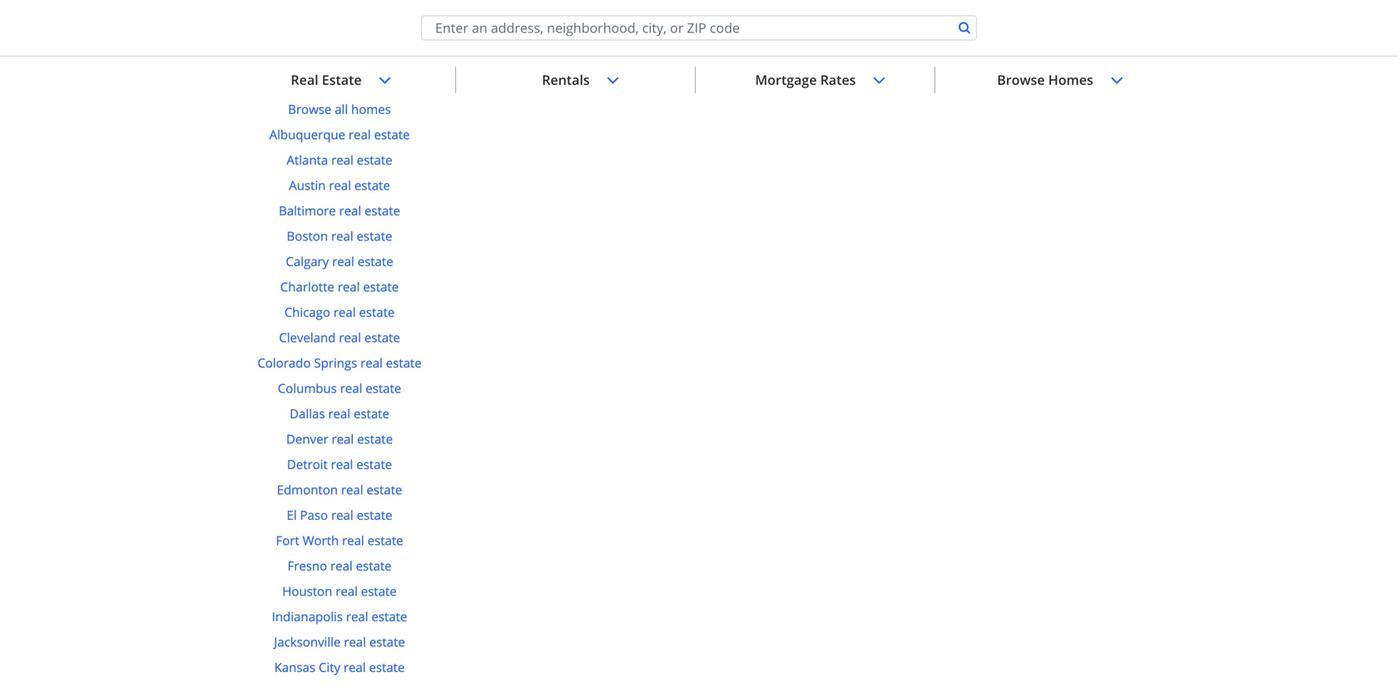 Task type: vqa. For each thing, say whether or not it's contained in the screenshot.
Springs
yes



Task type: describe. For each thing, give the bounding box(es) containing it.
real down baltimore real estate link
[[331, 228, 354, 245]]

springs
[[314, 355, 357, 372]]

real down indianapolis real estate link
[[344, 634, 366, 651]]

houston
[[282, 583, 332, 600]]

houston real estate link
[[282, 583, 397, 600]]

estate down jacksonville real estate link
[[369, 659, 405, 677]]

fresno real estate link
[[288, 558, 392, 575]]

estate down albuquerque real estate link
[[357, 152, 393, 169]]

real down homes
[[349, 126, 371, 143]]

real down albuquerque real estate link
[[331, 152, 354, 169]]

colorado
[[258, 355, 311, 372]]

atlanta
[[287, 152, 328, 169]]

worth
[[303, 532, 339, 550]]

real up cleveland real estate "link"
[[334, 304, 356, 321]]

estate down houston real estate link on the left of the page
[[372, 609, 407, 626]]

baltimore
[[279, 202, 336, 219]]

browse for homes
[[998, 71, 1045, 89]]

browse homes
[[998, 71, 1094, 89]]

charlotte
[[280, 279, 335, 296]]

paso
[[300, 507, 328, 524]]

estate right springs
[[386, 355, 422, 372]]

dallas real estate link
[[290, 405, 390, 423]]

rates
[[821, 71, 856, 89]]

real down el paso real estate link
[[342, 532, 364, 550]]

real estate
[[291, 71, 362, 89]]

real down columbus real estate link
[[328, 405, 351, 423]]

estate down the calgary real estate link
[[363, 279, 399, 296]]

calgary
[[286, 253, 329, 270]]

charlotte real estate link
[[280, 279, 399, 296]]

homes
[[351, 101, 391, 118]]

real up fort worth real estate link
[[331, 507, 354, 524]]

fort
[[276, 532, 299, 550]]

estate down baltimore real estate link
[[357, 228, 393, 245]]

fort worth real estate link
[[276, 532, 403, 550]]

estate down homes
[[374, 126, 410, 143]]

estate up fort worth real estate link
[[357, 507, 393, 524]]

estate
[[322, 71, 362, 89]]

mortgage rates button
[[742, 60, 896, 100]]

kansas city real estate link
[[274, 659, 405, 677]]

real down colorado springs real estate link
[[340, 380, 363, 397]]

estate down fort worth real estate link
[[356, 558, 392, 575]]

estate down colorado springs real estate link
[[366, 380, 402, 397]]

all
[[335, 101, 348, 118]]

real up detroit real estate link
[[332, 431, 354, 448]]

boston real estate link
[[287, 228, 393, 245]]

real
[[291, 71, 319, 89]]

estate down columbus real estate link
[[354, 405, 390, 423]]

search image
[[958, 21, 972, 35]]

real right springs
[[361, 355, 383, 372]]

estate up boston real estate link
[[365, 202, 400, 219]]

boston
[[287, 228, 328, 245]]

estate up baltimore real estate link
[[355, 177, 390, 194]]

rentals
[[542, 71, 590, 89]]

estate down el paso real estate link
[[368, 532, 403, 550]]

denver
[[286, 431, 329, 448]]

estate down detroit real estate link
[[367, 482, 402, 499]]

real down detroit real estate link
[[341, 482, 363, 499]]

estate up detroit real estate link
[[357, 431, 393, 448]]

atlanta real estate link
[[287, 152, 393, 169]]

kansas
[[274, 659, 316, 677]]



Task type: locate. For each thing, give the bounding box(es) containing it.
real down fort worth real estate link
[[331, 558, 353, 575]]

mortgage rates
[[756, 71, 856, 89]]

indianapolis real estate link
[[272, 609, 407, 626]]

colorado springs real estate link
[[258, 355, 422, 372]]

austin
[[289, 177, 326, 194]]

browse all homes link
[[288, 101, 391, 118]]

real down the calgary real estate link
[[338, 279, 360, 296]]

estate up indianapolis real estate link
[[361, 583, 397, 600]]

real
[[349, 126, 371, 143], [331, 152, 354, 169], [329, 177, 351, 194], [339, 202, 361, 219], [331, 228, 354, 245], [332, 253, 355, 270], [338, 279, 360, 296], [334, 304, 356, 321], [339, 329, 361, 346], [361, 355, 383, 372], [340, 380, 363, 397], [328, 405, 351, 423], [332, 431, 354, 448], [331, 456, 353, 473], [341, 482, 363, 499], [331, 507, 354, 524], [342, 532, 364, 550], [331, 558, 353, 575], [336, 583, 358, 600], [346, 609, 368, 626], [344, 634, 366, 651], [344, 659, 366, 677]]

real right city
[[344, 659, 366, 677]]

estate up cleveland real estate "link"
[[359, 304, 395, 321]]

el
[[287, 507, 297, 524]]

browse for all
[[288, 101, 332, 118]]

columbus
[[278, 380, 337, 397]]

detroit real estate link
[[287, 456, 392, 473]]

albuquerque
[[269, 126, 346, 143]]

el paso real estate link
[[287, 507, 393, 524]]

cleveland real estate link
[[279, 329, 400, 346]]

browse inside 'dropdown button'
[[998, 71, 1045, 89]]

browse left homes
[[998, 71, 1045, 89]]

real down houston real estate link on the left of the page
[[346, 609, 368, 626]]

Search text field
[[422, 16, 950, 40]]

dallas
[[290, 405, 325, 423]]

chicago real estate link
[[285, 304, 395, 321]]

estate up edmonton real estate link
[[357, 456, 392, 473]]

edmonton
[[277, 482, 338, 499]]

0 vertical spatial browse
[[998, 71, 1045, 89]]

rentals button
[[529, 60, 630, 100]]

estate down indianapolis real estate link
[[370, 634, 405, 651]]

1 horizontal spatial browse
[[998, 71, 1045, 89]]

real estate button
[[278, 60, 402, 100]]

jacksonville
[[274, 634, 341, 651]]

cleveland
[[279, 329, 336, 346]]

estate
[[374, 126, 410, 143], [357, 152, 393, 169], [355, 177, 390, 194], [365, 202, 400, 219], [357, 228, 393, 245], [358, 253, 394, 270], [363, 279, 399, 296], [359, 304, 395, 321], [365, 329, 400, 346], [386, 355, 422, 372], [366, 380, 402, 397], [354, 405, 390, 423], [357, 431, 393, 448], [357, 456, 392, 473], [367, 482, 402, 499], [357, 507, 393, 524], [368, 532, 403, 550], [356, 558, 392, 575], [361, 583, 397, 600], [372, 609, 407, 626], [370, 634, 405, 651], [369, 659, 405, 677]]

browse up albuquerque
[[288, 101, 332, 118]]

homes
[[1049, 71, 1094, 89]]

columbus real estate link
[[278, 380, 402, 397]]

browse
[[998, 71, 1045, 89], [288, 101, 332, 118]]

real down boston real estate link
[[332, 253, 355, 270]]

fresno
[[288, 558, 327, 575]]

calgary real estate link
[[286, 253, 394, 270]]

baltimore real estate link
[[279, 202, 400, 219]]

jacksonville real estate link
[[274, 634, 405, 651]]

denver real estate link
[[286, 431, 393, 448]]

real down denver real estate link
[[331, 456, 353, 473]]

0 horizontal spatial browse
[[288, 101, 332, 118]]

austin real estate link
[[289, 177, 390, 194]]

edmonton real estate link
[[277, 482, 402, 499]]

estate down chicago real estate link
[[365, 329, 400, 346]]

1 vertical spatial browse
[[288, 101, 332, 118]]

real down atlanta real estate link
[[329, 177, 351, 194]]

real down chicago real estate link
[[339, 329, 361, 346]]

detroit
[[287, 456, 328, 473]]

real down fresno real estate link
[[336, 583, 358, 600]]

chicago
[[285, 304, 330, 321]]

indianapolis
[[272, 609, 343, 626]]

browse inside the browse all homes albuquerque real estate atlanta real estate austin real estate baltimore real estate boston real estate calgary real estate charlotte real estate chicago real estate cleveland real estate colorado springs real estate columbus real estate dallas real estate denver real estate detroit real estate edmonton real estate el paso real estate fort worth real estate fresno real estate houston real estate indianapolis real estate jacksonville real estate kansas city real estate
[[288, 101, 332, 118]]

albuquerque real estate link
[[269, 126, 410, 143]]

mortgage
[[756, 71, 817, 89]]

city
[[319, 659, 341, 677]]

real up boston real estate link
[[339, 202, 361, 219]]

browse homes button
[[984, 60, 1134, 100]]

browse all homes albuquerque real estate atlanta real estate austin real estate baltimore real estate boston real estate calgary real estate charlotte real estate chicago real estate cleveland real estate colorado springs real estate columbus real estate dallas real estate denver real estate detroit real estate edmonton real estate el paso real estate fort worth real estate fresno real estate houston real estate indianapolis real estate jacksonville real estate kansas city real estate
[[258, 101, 422, 677]]

estate down boston real estate link
[[358, 253, 394, 270]]



